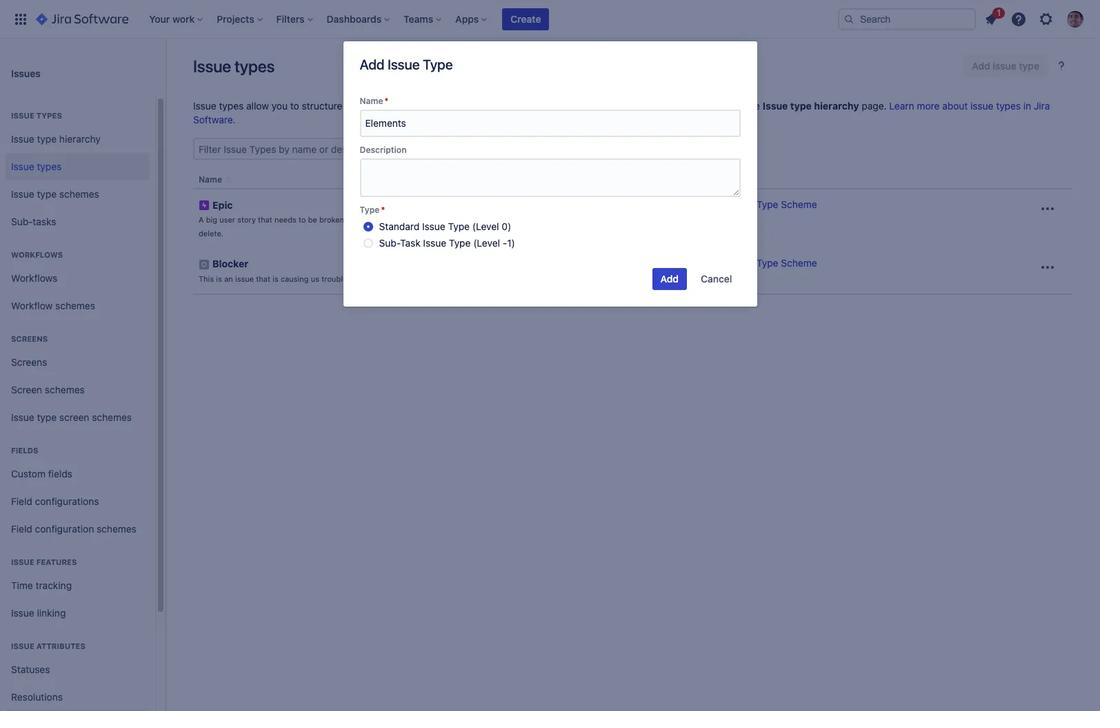 Task type: locate. For each thing, give the bounding box(es) containing it.
1 vertical spatial name
[[199, 175, 222, 185]]

1 vertical spatial -
[[503, 237, 507, 249]]

default issue type scheme up cancel
[[696, 258, 817, 269]]

0 vertical spatial name
[[360, 96, 383, 106]]

your right within
[[420, 100, 440, 112]]

schemes up issue type screen schemes
[[45, 384, 85, 396]]

workflows down sub-tasks
[[11, 250, 63, 259]]

jira right in
[[1034, 100, 1050, 112]]

default issue type scheme link for epic
[[696, 199, 817, 210]]

scheme for blocker
[[781, 258, 817, 269]]

software
[[428, 216, 460, 224]]

fields group
[[6, 432, 150, 548]]

issue linking link
[[6, 600, 150, 628]]

2 horizontal spatial issue
[[971, 100, 994, 112]]

issue right an
[[235, 274, 254, 283]]

type left screen
[[37, 411, 57, 423]]

attributes
[[36, 642, 85, 651]]

1 horizontal spatial be
[[399, 274, 408, 283]]

is left an
[[216, 274, 222, 283]]

hierarchy
[[665, 100, 706, 112], [814, 100, 859, 112], [59, 133, 101, 145]]

workflows for 'workflows' group
[[11, 250, 63, 259]]

workflows up workflow at the top left
[[11, 272, 57, 284]]

a
[[199, 216, 204, 224]]

* up created
[[381, 205, 385, 215]]

needs inside a big user story that needs to be broken down. created by jira software - do not edit or delete.
[[275, 216, 296, 224]]

structure
[[302, 100, 342, 112]]

1 is from the left
[[216, 274, 222, 283]]

these
[[544, 100, 569, 112]]

1 vertical spatial scheme
[[781, 258, 817, 269]]

0 vertical spatial be
[[308, 216, 317, 224]]

description
[[360, 145, 407, 155]]

1 default issue type scheme from the top
[[696, 199, 817, 210]]

1 vertical spatial add
[[660, 273, 679, 285]]

jira
[[1034, 100, 1050, 112], [412, 216, 425, 224]]

2 scheme from the top
[[781, 258, 817, 269]]

once
[[442, 274, 460, 283]]

in
[[1023, 100, 1031, 112]]

search image
[[844, 13, 855, 24]]

screens down workflow at the top left
[[11, 335, 48, 343]]

sub-
[[11, 216, 33, 227], [379, 237, 400, 249]]

type up tasks
[[37, 188, 57, 200]]

0 vertical spatial workflows
[[11, 250, 63, 259]]

to
[[290, 100, 299, 112], [625, 100, 634, 112], [299, 216, 306, 224], [389, 274, 396, 283]]

default issue type scheme down schemes
[[696, 199, 817, 210]]

to left updated at the left
[[389, 274, 396, 283]]

0 horizontal spatial sub-
[[11, 216, 33, 227]]

sub- inside issue types group
[[11, 216, 33, 227]]

name *
[[360, 96, 389, 106]]

1 horizontal spatial sub-
[[379, 237, 400, 249]]

default issue type scheme link
[[696, 199, 817, 210], [696, 258, 817, 269]]

field up issue features
[[11, 523, 32, 535]]

issue type schemes link
[[6, 181, 150, 208]]

1 horizontal spatial add
[[660, 273, 679, 285]]

0 horizontal spatial is
[[216, 274, 222, 283]]

hierarchy inside issue type hierarchy link
[[59, 133, 101, 145]]

1 screens from the top
[[11, 335, 48, 343]]

1 horizontal spatial issue
[[572, 100, 595, 112]]

0 vertical spatial screens
[[11, 335, 48, 343]]

1 default issue type scheme link from the top
[[696, 199, 817, 210]]

time tracking link
[[6, 572, 150, 600]]

learn more about issue types in jira software. link
[[193, 100, 1050, 126]]

workflows for workflows link
[[11, 272, 57, 284]]

fields
[[48, 468, 72, 480]]

issue features group
[[6, 544, 150, 632]]

0 horizontal spatial issue types
[[11, 160, 62, 172]]

issue inside learn more about issue types in jira software.
[[971, 100, 994, 112]]

the
[[746, 100, 760, 112]]

screens up screen
[[11, 356, 47, 368]]

0 vertical spatial sub-
[[11, 216, 33, 227]]

type for screen
[[37, 411, 57, 423]]

field down custom
[[11, 496, 32, 507]]

be left updated at the left
[[399, 274, 408, 283]]

0 vertical spatial (level
[[472, 221, 499, 232]]

default down related schemes
[[696, 199, 728, 210]]

(level left the 0)
[[472, 221, 499, 232]]

default for epic
[[696, 199, 728, 210]]

- left do
[[462, 216, 466, 224]]

your left work
[[345, 100, 365, 112]]

add up name *
[[360, 57, 384, 72]]

1 vertical spatial (level
[[473, 237, 500, 249]]

that for blocker
[[256, 274, 270, 283]]

0 horizontal spatial name
[[199, 175, 222, 185]]

issue attributes group
[[6, 628, 150, 712]]

name up epic
[[199, 175, 222, 185]]

0 vertical spatial needs
[[275, 216, 296, 224]]

on
[[732, 100, 743, 112]]

linking
[[37, 607, 66, 619]]

issue inside 'link'
[[11, 411, 34, 423]]

*
[[385, 96, 389, 106], [381, 205, 385, 215]]

your
[[345, 100, 365, 112], [420, 100, 440, 112]]

1 vertical spatial default issue type scheme link
[[696, 258, 817, 269]]

0 vertical spatial default issue type scheme
[[696, 199, 817, 210]]

custom fields
[[11, 468, 72, 480]]

1 vertical spatial field
[[11, 523, 32, 535]]

hierarchy left page. on the right of page
[[814, 100, 859, 112]]

1 vertical spatial sub-
[[379, 237, 400, 249]]

not
[[479, 216, 491, 224]]

1 vertical spatial default
[[696, 258, 728, 269]]

0 horizontal spatial jira
[[412, 216, 425, 224]]

1 scheme from the top
[[781, 199, 817, 210]]

workflow
[[11, 300, 53, 311]]

schemes inside fields group
[[97, 523, 136, 535]]

workflows group
[[6, 236, 150, 324]]

0 vertical spatial default
[[696, 199, 728, 210]]

0 vertical spatial field
[[11, 496, 32, 507]]

0 vertical spatial add
[[360, 57, 384, 72]]

0 vertical spatial scheme
[[781, 199, 817, 210]]

schemes down issue types link
[[59, 188, 99, 200]]

that inside a big user story that needs to be broken down. created by jira software - do not edit or delete.
[[258, 216, 272, 224]]

types left in
[[996, 100, 1021, 112]]

0 vertical spatial that
[[258, 216, 272, 224]]

workflows
[[11, 250, 63, 259], [11, 272, 57, 284]]

sub- down issue type schemes
[[11, 216, 33, 227]]

2 default from the top
[[696, 258, 728, 269]]

1 vertical spatial needs
[[365, 274, 387, 283]]

is left causing
[[273, 274, 278, 283]]

resolutions link
[[6, 684, 150, 712]]

1 vertical spatial default issue type scheme
[[696, 258, 817, 269]]

None radio
[[363, 222, 373, 232]]

name left within
[[360, 96, 383, 106]]

needs
[[275, 216, 296, 224], [365, 274, 387, 283]]

0 vertical spatial default issue type scheme link
[[696, 199, 817, 210]]

features
[[36, 558, 77, 567]]

issue inside group
[[11, 642, 34, 651]]

name
[[360, 96, 383, 106], [199, 175, 222, 185]]

issue inside "link"
[[11, 188, 34, 200]]

learn more image
[[1053, 58, 1070, 74]]

type inside 'link'
[[37, 411, 57, 423]]

add button
[[652, 268, 687, 290]]

1 horizontal spatial jira
[[1034, 100, 1050, 112]]

jira software image
[[36, 11, 128, 27], [36, 11, 128, 27]]

us
[[311, 274, 319, 283]]

issue right these
[[572, 100, 595, 112]]

to right the you
[[290, 100, 299, 112]]

default issue type scheme
[[696, 199, 817, 210], [696, 258, 817, 269]]

None field
[[361, 111, 739, 136]]

0 horizontal spatial hierarchy
[[59, 133, 101, 145]]

1 horizontal spatial hierarchy
[[665, 100, 706, 112]]

default for blocker
[[696, 258, 728, 269]]

schemes down 'field configurations' link
[[97, 523, 136, 535]]

option group containing standard issue type (level 0)
[[360, 219, 740, 252]]

1 vertical spatial workflows
[[11, 272, 57, 284]]

issue
[[193, 57, 231, 76], [388, 57, 420, 72], [193, 100, 216, 112], [763, 100, 788, 112], [11, 111, 34, 120], [11, 133, 34, 145], [11, 160, 34, 172], [11, 188, 34, 200], [731, 199, 754, 210], [422, 221, 445, 232], [423, 237, 446, 249], [731, 258, 754, 269], [11, 411, 34, 423], [11, 558, 34, 567], [11, 607, 34, 619], [11, 642, 34, 651]]

2 default issue type scheme from the top
[[696, 258, 817, 269]]

schemes
[[59, 188, 99, 200], [55, 300, 95, 311], [45, 384, 85, 396], [92, 411, 132, 423], [97, 523, 136, 535]]

a big user story that needs to be broken down. created by jira software - do not edit or delete.
[[199, 216, 517, 238]]

work
[[367, 100, 389, 112]]

2 screens from the top
[[11, 356, 47, 368]]

default
[[696, 199, 728, 210], [696, 258, 728, 269]]

that right the story at the top of the page
[[258, 216, 272, 224]]

Description text field
[[360, 159, 740, 197]]

issue for this is an issue that is causing us trouble and needs to be updated once resolved
[[235, 274, 254, 283]]

resolved
[[462, 274, 493, 283]]

0 horizontal spatial add
[[360, 57, 384, 72]]

0 vertical spatial jira
[[1034, 100, 1050, 112]]

-
[[462, 216, 466, 224], [503, 237, 507, 249]]

resolutions
[[11, 692, 63, 703]]

that for epic
[[258, 216, 272, 224]]

- down the 0)
[[503, 237, 507, 249]]

0 horizontal spatial -
[[462, 216, 466, 224]]

more
[[917, 100, 940, 112]]

None radio
[[363, 239, 373, 248]]

type
[[423, 57, 453, 72], [757, 199, 778, 210], [360, 205, 380, 215], [448, 221, 470, 232], [449, 237, 471, 249], [757, 258, 778, 269]]

1 vertical spatial that
[[256, 274, 270, 283]]

issue types
[[193, 57, 275, 76], [11, 160, 62, 172]]

Search field
[[838, 8, 976, 30]]

1 horizontal spatial name
[[360, 96, 383, 106]]

default issue type scheme link up cancel
[[696, 258, 817, 269]]

cancel button
[[693, 268, 740, 290]]

0 vertical spatial issue types
[[193, 57, 275, 76]]

sub- for tasks
[[11, 216, 33, 227]]

2 workflows from the top
[[11, 272, 57, 284]]

1 horizontal spatial your
[[420, 100, 440, 112]]

default issue type scheme for epic
[[696, 199, 817, 210]]

fields
[[11, 446, 38, 455]]

within
[[391, 100, 418, 112]]

types left 'a'
[[597, 100, 622, 112]]

issue types up allow
[[193, 57, 275, 76]]

1 vertical spatial be
[[399, 274, 408, 283]]

0 vertical spatial -
[[462, 216, 466, 224]]

type
[[790, 100, 812, 112], [37, 133, 57, 145], [37, 188, 57, 200], [37, 411, 57, 423]]

workflow schemes
[[11, 300, 95, 311]]

1 horizontal spatial -
[[503, 237, 507, 249]]

is
[[216, 274, 222, 283], [273, 274, 278, 283]]

this is an issue that is causing us trouble and needs to be updated once resolved
[[199, 274, 493, 283]]

2 default issue type scheme link from the top
[[696, 258, 817, 269]]

2 field from the top
[[11, 523, 32, 535]]

1 default from the top
[[696, 199, 728, 210]]

add inside the add button
[[660, 273, 679, 285]]

add left cancel
[[660, 273, 679, 285]]

1 vertical spatial screens
[[11, 356, 47, 368]]

you
[[272, 100, 288, 112]]

type down types
[[37, 133, 57, 145]]

issue types group
[[6, 97, 150, 240]]

0 horizontal spatial be
[[308, 216, 317, 224]]

0 horizontal spatial your
[[345, 100, 365, 112]]

- inside a big user story that needs to be broken down. created by jira software - do not edit or delete.
[[462, 216, 466, 224]]

updated
[[410, 274, 440, 283]]

to left broken
[[299, 216, 306, 224]]

types up issue type schemes
[[37, 160, 62, 172]]

2 horizontal spatial hierarchy
[[814, 100, 859, 112]]

issue types allow you to structure your work within your teams. you can assign these issue types to a new hierarchy level on the issue type hierarchy page.
[[193, 100, 887, 112]]

sub- down standard
[[379, 237, 400, 249]]

screens
[[11, 335, 48, 343], [11, 356, 47, 368]]

1 vertical spatial issue types
[[11, 160, 62, 172]]

0 horizontal spatial issue
[[235, 274, 254, 283]]

hierarchy up issue types link
[[59, 133, 101, 145]]

1 horizontal spatial issue types
[[193, 57, 275, 76]]

needs right the story at the top of the page
[[275, 216, 296, 224]]

tracking
[[36, 580, 72, 592]]

screens link
[[6, 349, 150, 377]]

1 horizontal spatial is
[[273, 274, 278, 283]]

type for schemes
[[37, 188, 57, 200]]

types
[[234, 57, 275, 76], [219, 100, 244, 112], [597, 100, 622, 112], [996, 100, 1021, 112], [37, 160, 62, 172]]

jira right by
[[412, 216, 425, 224]]

* left within
[[385, 96, 389, 106]]

scheme for epic
[[781, 199, 817, 210]]

sub- inside 'option group'
[[379, 237, 400, 249]]

sub-task issue type (level -1)
[[379, 237, 515, 249]]

0 horizontal spatial needs
[[275, 216, 296, 224]]

0 vertical spatial *
[[385, 96, 389, 106]]

issue types up issue type schemes
[[11, 160, 62, 172]]

1 workflows from the top
[[11, 250, 63, 259]]

blocker
[[212, 258, 248, 270]]

hierarchy right new
[[665, 100, 706, 112]]

1 vertical spatial jira
[[412, 216, 425, 224]]

types up allow
[[234, 57, 275, 76]]

issue right about
[[971, 100, 994, 112]]

(level down not
[[473, 237, 500, 249]]

option group
[[360, 219, 740, 252]]

schemes right screen
[[92, 411, 132, 423]]

be left broken
[[308, 216, 317, 224]]

default issue type scheme link down schemes
[[696, 199, 817, 210]]

that left causing
[[256, 274, 270, 283]]

schemes down workflows link
[[55, 300, 95, 311]]

type inside "link"
[[37, 188, 57, 200]]

default up cancel
[[696, 258, 728, 269]]

1 field from the top
[[11, 496, 32, 507]]

needs right the "and"
[[365, 274, 387, 283]]

* for name *
[[385, 96, 389, 106]]

1 vertical spatial *
[[381, 205, 385, 215]]



Task type: describe. For each thing, give the bounding box(es) containing it.
and
[[349, 274, 363, 283]]

task
[[400, 237, 421, 249]]

assign
[[513, 100, 542, 112]]

issue types
[[11, 111, 62, 120]]

0)
[[502, 221, 511, 232]]

down.
[[346, 216, 368, 224]]

an
[[224, 274, 233, 283]]

name for name *
[[360, 96, 383, 106]]

learn more about issue types in jira software.
[[193, 100, 1050, 126]]

trouble
[[322, 274, 347, 283]]

2 your from the left
[[420, 100, 440, 112]]

standard issue type (level 0)
[[379, 221, 511, 232]]

time tracking
[[11, 580, 72, 592]]

issue type hierarchy
[[11, 133, 101, 145]]

be inside a big user story that needs to be broken down. created by jira software - do not edit or delete.
[[308, 216, 317, 224]]

broken
[[319, 216, 344, 224]]

screens for screens group
[[11, 335, 48, 343]]

workflows link
[[6, 265, 150, 292]]

field configurations link
[[6, 488, 150, 516]]

1 your from the left
[[345, 100, 365, 112]]

issue type screen schemes link
[[6, 404, 150, 432]]

new
[[644, 100, 662, 112]]

screens group
[[6, 320, 150, 436]]

custom
[[11, 468, 46, 480]]

none radio inside 'option group'
[[363, 239, 373, 248]]

tasks
[[33, 216, 56, 227]]

or
[[509, 216, 517, 224]]

field for field configuration schemes
[[11, 523, 32, 535]]

issue types link
[[6, 153, 150, 181]]

1 horizontal spatial needs
[[365, 274, 387, 283]]

standard
[[379, 221, 420, 232]]

issue type screen schemes
[[11, 411, 132, 423]]

do
[[468, 216, 477, 224]]

this
[[199, 274, 214, 283]]

by
[[401, 216, 410, 224]]

statuses
[[11, 664, 50, 676]]

jira inside a big user story that needs to be broken down. created by jira software - do not edit or delete.
[[412, 216, 425, 224]]

issue linking
[[11, 607, 66, 619]]

add for add
[[660, 273, 679, 285]]

sub- for task
[[379, 237, 400, 249]]

level
[[709, 100, 729, 112]]

issue type hierarchy link
[[6, 126, 150, 153]]

custom fields link
[[6, 461, 150, 488]]

default issue type scheme for blocker
[[696, 258, 817, 269]]

create
[[511, 13, 541, 24]]

1
[[997, 7, 1001, 18]]

- inside 'option group'
[[503, 237, 507, 249]]

screens for screens link
[[11, 356, 47, 368]]

Filter Issue Types by name or description text field
[[195, 139, 401, 159]]

user
[[219, 216, 235, 224]]

issue attributes
[[11, 642, 85, 651]]

screen schemes
[[11, 384, 85, 396]]

* for type *
[[381, 205, 385, 215]]

type for hierarchy
[[37, 133, 57, 145]]

create button
[[502, 8, 549, 30]]

learn
[[889, 100, 914, 112]]

page.
[[862, 100, 887, 112]]

related schemes
[[685, 175, 755, 185]]

edit
[[493, 216, 507, 224]]

types inside learn more about issue types in jira software.
[[996, 100, 1021, 112]]

workflow schemes link
[[6, 292, 150, 320]]

field for field configurations
[[11, 496, 32, 507]]

cancel
[[701, 273, 732, 285]]

screen
[[11, 384, 42, 396]]

big
[[206, 216, 217, 224]]

issue features
[[11, 558, 77, 567]]

name for name
[[199, 175, 222, 185]]

1)
[[507, 237, 515, 249]]

statuses link
[[6, 657, 150, 684]]

schemes inside 'link'
[[92, 411, 132, 423]]

teams.
[[443, 100, 473, 112]]

sub-tasks link
[[6, 208, 150, 236]]

primary element
[[8, 0, 838, 38]]

add issue type
[[360, 57, 453, 72]]

story
[[237, 216, 256, 224]]

causing
[[281, 274, 309, 283]]

types up software.
[[219, 100, 244, 112]]

type *
[[360, 205, 385, 215]]

schemes inside "link"
[[59, 188, 99, 200]]

allow
[[246, 100, 269, 112]]

screen schemes link
[[6, 377, 150, 404]]

schemes
[[718, 175, 755, 185]]

issue types inside group
[[11, 160, 62, 172]]

can
[[494, 100, 511, 112]]

issue for learn more about issue types in jira software.
[[971, 100, 994, 112]]

type right the
[[790, 100, 812, 112]]

configurations
[[35, 496, 99, 507]]

2 is from the left
[[273, 274, 278, 283]]

to left 'a'
[[625, 100, 634, 112]]

types inside group
[[37, 160, 62, 172]]

add for add issue type
[[360, 57, 384, 72]]

schemes inside 'workflows' group
[[55, 300, 95, 311]]

sub-tasks
[[11, 216, 56, 227]]

field configurations
[[11, 496, 99, 507]]

screen
[[59, 411, 89, 423]]

field configuration schemes
[[11, 523, 136, 535]]

jira inside learn more about issue types in jira software.
[[1034, 100, 1050, 112]]

to inside a big user story that needs to be broken down. created by jira software - do not edit or delete.
[[299, 216, 306, 224]]

create banner
[[0, 0, 1100, 39]]

epic
[[212, 200, 233, 211]]

issue type schemes
[[11, 188, 99, 200]]

time
[[11, 580, 33, 592]]

configuration
[[35, 523, 94, 535]]

default issue type scheme link for blocker
[[696, 258, 817, 269]]

about
[[942, 100, 968, 112]]

software.
[[193, 114, 236, 126]]

name button
[[193, 175, 225, 185]]

delete.
[[199, 229, 223, 238]]

related
[[685, 175, 716, 185]]

you
[[475, 100, 492, 112]]



Task type: vqa. For each thing, say whether or not it's contained in the screenshot.
Unstar this space icon
no



